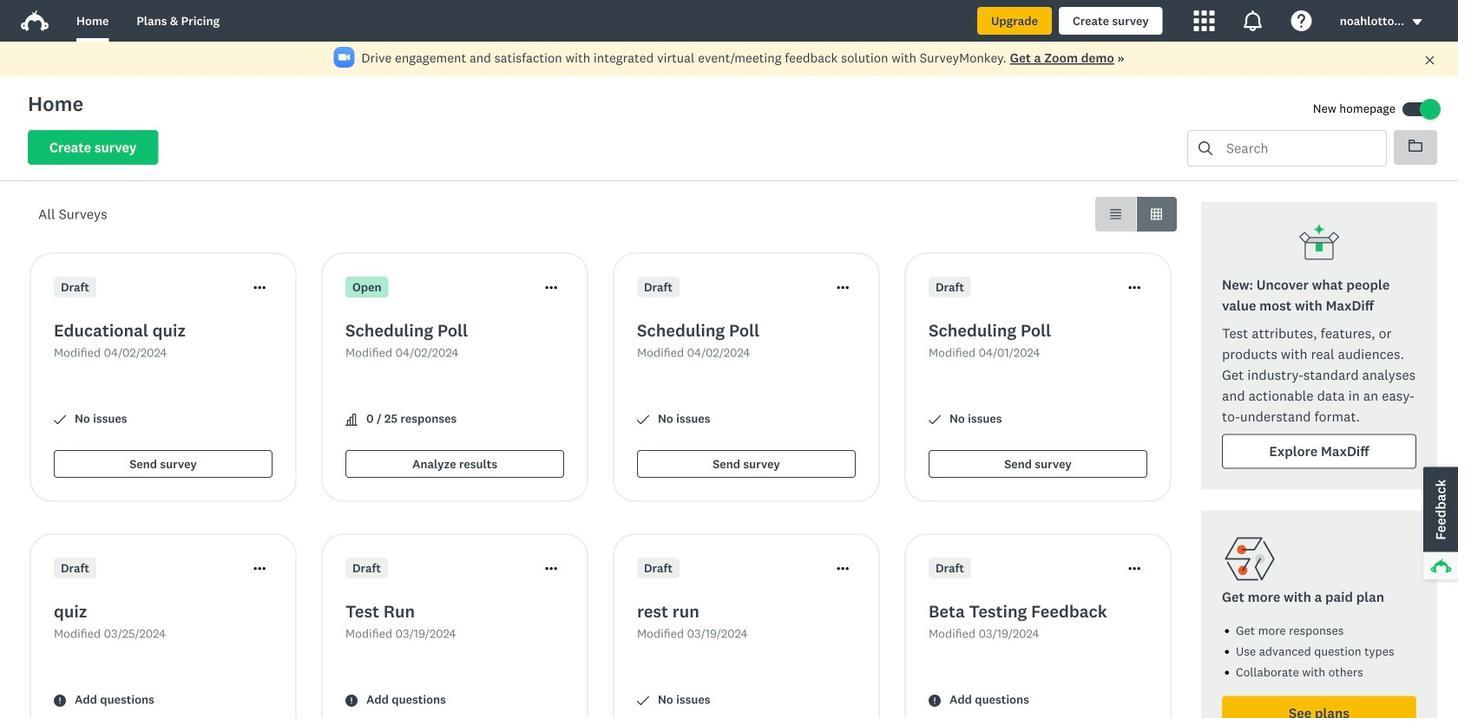 Task type: describe. For each thing, give the bounding box(es) containing it.
no issues image
[[929, 414, 941, 426]]

response count image
[[346, 414, 358, 426]]

1 brand logo image from the top
[[21, 7, 49, 35]]

warning image
[[54, 695, 66, 708]]

1 warning image from the left
[[346, 695, 358, 708]]

Search text field
[[1213, 131, 1386, 166]]

response based pricing icon image
[[1222, 532, 1278, 587]]

x image
[[1425, 55, 1436, 66]]

max diff icon image
[[1299, 223, 1340, 265]]

help icon image
[[1292, 10, 1312, 31]]



Task type: locate. For each thing, give the bounding box(es) containing it.
2 brand logo image from the top
[[21, 10, 49, 31]]

brand logo image
[[21, 7, 49, 35], [21, 10, 49, 31]]

response count image
[[346, 414, 358, 426]]

no issues image
[[54, 414, 66, 426], [637, 414, 649, 426], [637, 695, 649, 708]]

notification center icon image
[[1243, 10, 1264, 31]]

folders image
[[1409, 139, 1423, 153], [1409, 140, 1423, 152]]

warning image
[[346, 695, 358, 708], [929, 695, 941, 708]]

group
[[1096, 197, 1177, 232]]

search image
[[1199, 142, 1213, 155]]

1 folders image from the top
[[1409, 139, 1423, 153]]

dropdown arrow icon image
[[1412, 16, 1424, 28], [1413, 19, 1422, 25]]

0 horizontal spatial warning image
[[346, 695, 358, 708]]

2 warning image from the left
[[929, 695, 941, 708]]

search image
[[1199, 142, 1213, 155]]

1 horizontal spatial warning image
[[929, 695, 941, 708]]

products icon image
[[1194, 10, 1215, 31], [1194, 10, 1215, 31]]

2 folders image from the top
[[1409, 140, 1423, 152]]



Task type: vqa. For each thing, say whether or not it's contained in the screenshot.
the Help image
no



